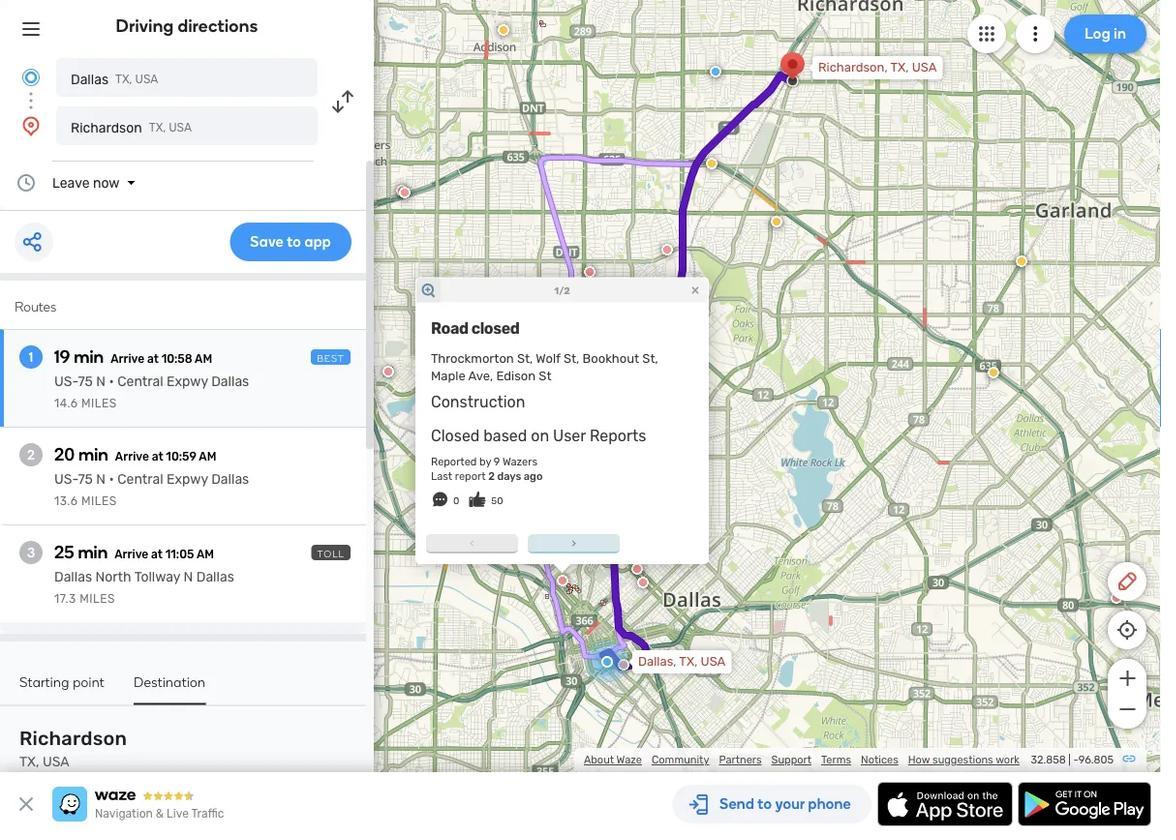Task type: vqa. For each thing, say whether or not it's contained in the screenshot.
lacity.org/index.htm
no



Task type: locate. For each thing, give the bounding box(es) containing it.
n for 19 min
[[96, 374, 106, 390]]

link image
[[1122, 752, 1137, 767]]

25
[[54, 542, 74, 563]]

arrive up north
[[115, 548, 148, 562]]

miles down north
[[80, 593, 115, 606]]

arrive up us-75 n • central expwy dallas 14.6 miles
[[111, 353, 145, 366]]

location image
[[19, 114, 43, 138]]

road closed image
[[396, 185, 408, 197], [662, 244, 673, 256], [584, 266, 596, 278], [1111, 593, 1123, 604]]

st
[[539, 369, 552, 384]]

n down the '19 min arrive at 10:58 am'
[[96, 374, 106, 390]]

75 inside us-75 n • central expwy dallas 13.6 miles
[[78, 472, 93, 488]]

leave now
[[52, 175, 120, 191]]

2 vertical spatial am
[[197, 548, 214, 562]]

2 expwy from the top
[[167, 472, 208, 488]]

• for 19 min
[[109, 374, 114, 390]]

terms link
[[821, 754, 851, 767]]

2 vertical spatial arrive
[[115, 548, 148, 562]]

live
[[167, 808, 189, 821]]

tx, up x image
[[19, 755, 39, 771]]

• down 20 min arrive at 10:59 am
[[109, 472, 114, 488]]

2 vertical spatial at
[[151, 548, 163, 562]]

0 vertical spatial us-
[[54, 374, 78, 390]]

partners
[[719, 754, 762, 767]]

st, up edison
[[517, 351, 533, 366]]

9
[[494, 455, 500, 468]]

3 st, from the left
[[643, 351, 658, 366]]

north
[[95, 570, 131, 586]]

2 us- from the top
[[54, 472, 78, 488]]

75 inside us-75 n • central expwy dallas 14.6 miles
[[78, 374, 93, 390]]

0 vertical spatial expwy
[[167, 374, 208, 390]]

central inside us-75 n • central expwy dallas 13.6 miles
[[117, 472, 163, 488]]

support link
[[772, 754, 812, 767]]

2 75 from the top
[[78, 472, 93, 488]]

us-75 n • central expwy dallas 14.6 miles
[[54, 374, 249, 411]]

75 for 19
[[78, 374, 93, 390]]

richardson down dallas tx, usa at the left top of the page
[[71, 120, 142, 136]]

notices
[[861, 754, 899, 767]]

1 vertical spatial central
[[117, 472, 163, 488]]

2 vertical spatial miles
[[80, 593, 115, 606]]

hazard image
[[988, 367, 1000, 379]]

75
[[78, 374, 93, 390], [78, 472, 93, 488]]

am inside 25 min arrive at 11:05 am
[[197, 548, 214, 562]]

• down the '19 min arrive at 10:58 am'
[[109, 374, 114, 390]]

richardson tx, usa
[[71, 120, 192, 136], [19, 728, 127, 771]]

11:05
[[165, 548, 194, 562]]

0 vertical spatial min
[[74, 347, 104, 368]]

tx, inside dallas tx, usa
[[115, 73, 132, 86]]

ave,
[[468, 369, 493, 384]]

at for 19 min
[[147, 353, 159, 366]]

dallas inside us-75 n • central expwy dallas 13.6 miles
[[211, 472, 249, 488]]

am for 20 min
[[199, 450, 216, 464]]

miles
[[81, 397, 117, 411], [81, 495, 117, 509], [80, 593, 115, 606]]

best
[[317, 353, 345, 364]]

about waze community partners support terms notices how suggestions work
[[584, 754, 1020, 767]]

2 • from the top
[[109, 472, 114, 488]]

0 horizontal spatial st,
[[517, 351, 533, 366]]

closed
[[471, 320, 520, 338]]

1 75 from the top
[[78, 374, 93, 390]]

arrive inside 20 min arrive at 10:59 am
[[115, 450, 149, 464]]

am right 11:05
[[197, 548, 214, 562]]

1 vertical spatial at
[[152, 450, 163, 464]]

central
[[117, 374, 163, 390], [117, 472, 163, 488]]

am right 10:58
[[195, 353, 212, 366]]

am right 10:59
[[199, 450, 216, 464]]

notices link
[[861, 754, 899, 767]]

1 • from the top
[[109, 374, 114, 390]]

2
[[27, 447, 35, 463], [488, 470, 495, 483]]

miles right 13.6
[[81, 495, 117, 509]]

1 vertical spatial •
[[109, 472, 114, 488]]

1 expwy from the top
[[167, 374, 208, 390]]

1 us- from the top
[[54, 374, 78, 390]]

work
[[996, 754, 1020, 767]]

st, right wolf at the left top of page
[[564, 351, 580, 366]]

1 vertical spatial miles
[[81, 495, 117, 509]]

us- for 20
[[54, 472, 78, 488]]

1 vertical spatial expwy
[[167, 472, 208, 488]]

days
[[497, 470, 521, 483]]

0 vertical spatial 75
[[78, 374, 93, 390]]

1 horizontal spatial 2
[[488, 470, 495, 483]]

-
[[1074, 754, 1079, 767]]

min for 25 min
[[78, 542, 108, 563]]

waze
[[617, 754, 642, 767]]

dallas,
[[638, 655, 677, 670]]

richardson tx, usa down dallas tx, usa at the left top of the page
[[71, 120, 192, 136]]

1 vertical spatial min
[[78, 445, 108, 465]]

us- inside us-75 n • central expwy dallas 13.6 miles
[[54, 472, 78, 488]]

at for 20 min
[[152, 450, 163, 464]]

miles right 14.6 at the top left
[[81, 397, 117, 411]]

75 up 14.6 at the top left
[[78, 374, 93, 390]]

2 horizontal spatial st,
[[643, 351, 658, 366]]

miles inside us-75 n • central expwy dallas 13.6 miles
[[81, 495, 117, 509]]

1 vertical spatial us-
[[54, 472, 78, 488]]

0 vertical spatial 2
[[27, 447, 35, 463]]

• inside us-75 n • central expwy dallas 14.6 miles
[[109, 374, 114, 390]]

1 central from the top
[[117, 374, 163, 390]]

25 min arrive at 11:05 am
[[54, 542, 214, 563]]

75 for 20
[[78, 472, 93, 488]]

expwy inside us-75 n • central expwy dallas 14.6 miles
[[167, 374, 208, 390]]

1 vertical spatial 75
[[78, 472, 93, 488]]

x image
[[15, 793, 38, 817]]

0 vertical spatial richardson
[[71, 120, 142, 136]]

am inside the '19 min arrive at 10:58 am'
[[195, 353, 212, 366]]

hazard image
[[498, 24, 510, 36], [706, 158, 718, 170], [771, 216, 783, 228], [1016, 256, 1028, 267]]

last
[[431, 470, 453, 483]]

0 vertical spatial arrive
[[111, 353, 145, 366]]

min right 25
[[78, 542, 108, 563]]

2 vertical spatial min
[[78, 542, 108, 563]]

am for 25 min
[[197, 548, 214, 562]]

miles for 20 min
[[81, 495, 117, 509]]

n
[[96, 374, 106, 390], [96, 472, 106, 488], [184, 570, 193, 586]]

richardson down the starting point button
[[19, 728, 127, 751]]

am inside 20 min arrive at 10:59 am
[[199, 450, 216, 464]]

am for 19 min
[[195, 353, 212, 366]]

2 vertical spatial n
[[184, 570, 193, 586]]

×
[[691, 281, 700, 299]]

dallas
[[71, 71, 109, 87], [211, 374, 249, 390], [211, 472, 249, 488], [54, 570, 92, 586], [196, 570, 234, 586]]

expwy
[[167, 374, 208, 390], [167, 472, 208, 488]]

1 vertical spatial richardson tx, usa
[[19, 728, 127, 771]]

central down 20 min arrive at 10:59 am
[[117, 472, 163, 488]]

n inside us-75 n • central expwy dallas 14.6 miles
[[96, 374, 106, 390]]

at up tollway
[[151, 548, 163, 562]]

central down the '19 min arrive at 10:58 am'
[[117, 374, 163, 390]]

1 vertical spatial 2
[[488, 470, 495, 483]]

n down 20 min arrive at 10:59 am
[[96, 472, 106, 488]]

1 vertical spatial am
[[199, 450, 216, 464]]

tollway
[[134, 570, 180, 586]]

1 vertical spatial n
[[96, 472, 106, 488]]

0 vertical spatial central
[[117, 374, 163, 390]]

0 vertical spatial miles
[[81, 397, 117, 411]]

road closed image
[[399, 187, 411, 199], [383, 366, 394, 378], [637, 577, 649, 589], [618, 660, 630, 671]]

0 vertical spatial •
[[109, 374, 114, 390]]

14.6
[[54, 397, 78, 411]]

arrive inside the '19 min arrive at 10:58 am'
[[111, 353, 145, 366]]

1
[[29, 349, 33, 366]]

at inside 25 min arrive at 11:05 am
[[151, 548, 163, 562]]

tx, down driving
[[115, 73, 132, 86]]

expwy down 10:58
[[167, 374, 208, 390]]

1 vertical spatial richardson
[[19, 728, 127, 751]]

at left 10:59
[[152, 450, 163, 464]]

community
[[652, 754, 710, 767]]

tx,
[[891, 60, 909, 75], [115, 73, 132, 86], [149, 121, 166, 135], [679, 655, 698, 670], [19, 755, 39, 771]]

us- up 14.6 at the top left
[[54, 374, 78, 390]]

maple
[[431, 369, 466, 384]]

2 down 9
[[488, 470, 495, 483]]

tx, down dallas tx, usa at the left top of the page
[[149, 121, 166, 135]]

n down 11:05
[[184, 570, 193, 586]]

2 left 20
[[27, 447, 35, 463]]

pencil image
[[1116, 571, 1139, 594]]

2 central from the top
[[117, 472, 163, 488]]

user
[[553, 427, 586, 446]]

closed
[[431, 427, 480, 446]]

0 vertical spatial am
[[195, 353, 212, 366]]

central inside us-75 n • central expwy dallas 14.6 miles
[[117, 374, 163, 390]]

directions
[[178, 15, 258, 36]]

min right 19
[[74, 347, 104, 368]]

17.3
[[54, 593, 76, 606]]

0 vertical spatial n
[[96, 374, 106, 390]]

miles inside us-75 n • central expwy dallas 14.6 miles
[[81, 397, 117, 411]]

by
[[480, 455, 491, 468]]

st, right bookhout
[[643, 351, 658, 366]]

min for 19 min
[[74, 347, 104, 368]]

expwy inside us-75 n • central expwy dallas 13.6 miles
[[167, 472, 208, 488]]

arrive
[[111, 353, 145, 366], [115, 450, 149, 464], [115, 548, 148, 562]]

richardson
[[71, 120, 142, 136], [19, 728, 127, 751]]

support
[[772, 754, 812, 767]]

arrive inside 25 min arrive at 11:05 am
[[115, 548, 148, 562]]

1 vertical spatial arrive
[[115, 450, 149, 464]]

min right 20
[[78, 445, 108, 465]]

point
[[73, 674, 105, 691]]

0 vertical spatial at
[[147, 353, 159, 366]]

0
[[453, 495, 459, 507]]

n inside us-75 n • central expwy dallas 13.6 miles
[[96, 472, 106, 488]]

wolf
[[536, 351, 561, 366]]

expwy down 10:59
[[167, 472, 208, 488]]

at inside the '19 min arrive at 10:58 am'
[[147, 353, 159, 366]]

•
[[109, 374, 114, 390], [109, 472, 114, 488]]

starting point button
[[19, 674, 105, 704]]

96.805
[[1079, 754, 1114, 767]]

arrive up us-75 n • central expwy dallas 13.6 miles
[[115, 450, 149, 464]]

am
[[195, 353, 212, 366], [199, 450, 216, 464], [197, 548, 214, 562]]

us- up 13.6
[[54, 472, 78, 488]]

st,
[[517, 351, 533, 366], [564, 351, 580, 366], [643, 351, 658, 366]]

75 up 13.6
[[78, 472, 93, 488]]

1 horizontal spatial st,
[[564, 351, 580, 366]]

richardson tx, usa down the starting point button
[[19, 728, 127, 771]]

2 inside reported by 9 wazers last report 2 days ago
[[488, 470, 495, 483]]

1 st, from the left
[[517, 351, 533, 366]]

traffic
[[191, 808, 224, 821]]

at left 10:58
[[147, 353, 159, 366]]

• inside us-75 n • central expwy dallas 13.6 miles
[[109, 472, 114, 488]]

us- inside us-75 n • central expwy dallas 14.6 miles
[[54, 374, 78, 390]]

tx, right richardson,
[[891, 60, 909, 75]]

at inside 20 min arrive at 10:59 am
[[152, 450, 163, 464]]

&
[[156, 808, 164, 821]]



Task type: describe. For each thing, give the bounding box(es) containing it.
1/2
[[554, 285, 570, 297]]

richardson, tx, usa
[[818, 60, 937, 75]]

reported
[[431, 455, 477, 468]]

report
[[455, 470, 486, 483]]

leave
[[52, 175, 90, 191]]

now
[[93, 175, 120, 191]]

chevron left image
[[464, 536, 480, 551]]

expwy for 19 min
[[167, 374, 208, 390]]

how
[[908, 754, 930, 767]]

about waze link
[[584, 754, 642, 767]]

destination button
[[134, 674, 206, 706]]

throckmorton
[[431, 351, 514, 366]]

19 min arrive at 10:58 am
[[54, 347, 212, 368]]

|
[[1069, 754, 1071, 767]]

us- for 19
[[54, 374, 78, 390]]

20
[[54, 445, 75, 465]]

tx, right dallas,
[[679, 655, 698, 670]]

richardson,
[[818, 60, 888, 75]]

n inside the dallas north tollway n dallas 17.3 miles
[[184, 570, 193, 586]]

32.858 | -96.805
[[1031, 754, 1114, 767]]

miles inside the dallas north tollway n dallas 17.3 miles
[[80, 593, 115, 606]]

road closed
[[431, 320, 520, 338]]

dallas inside us-75 n • central expwy dallas 14.6 miles
[[211, 374, 249, 390]]

miles for 19 min
[[81, 397, 117, 411]]

at for 25 min
[[151, 548, 163, 562]]

construction
[[431, 393, 525, 412]]

destination
[[134, 674, 206, 691]]

clock image
[[15, 171, 38, 195]]

reports
[[590, 427, 647, 446]]

us-75 n • central expwy dallas 13.6 miles
[[54, 472, 249, 509]]

0 vertical spatial richardson tx, usa
[[71, 120, 192, 136]]

zoom out image
[[1115, 698, 1140, 722]]

expwy for 20 min
[[167, 472, 208, 488]]

dallas, tx, usa
[[638, 655, 726, 670]]

driving directions
[[116, 15, 258, 36]]

how suggestions work link
[[908, 754, 1020, 767]]

current location image
[[19, 66, 43, 89]]

arrive for 20 min
[[115, 450, 149, 464]]

on
[[531, 427, 549, 446]]

arrive for 19 min
[[111, 353, 145, 366]]

dallas north tollway n dallas 17.3 miles
[[54, 570, 234, 606]]

2 st, from the left
[[564, 351, 580, 366]]

driving
[[116, 15, 174, 36]]

32.858
[[1031, 754, 1066, 767]]

chevron right image
[[566, 536, 582, 551]]

road
[[431, 320, 468, 338]]

suggestions
[[933, 754, 994, 767]]

routes
[[15, 299, 56, 315]]

min for 20 min
[[78, 445, 108, 465]]

zoom in image
[[1115, 667, 1140, 691]]

terms
[[821, 754, 851, 767]]

throckmorton st, wolf st, bookhout st, maple ave, edison st
[[431, 351, 658, 384]]

edison
[[496, 369, 536, 384]]

central for 20 min
[[117, 472, 163, 488]]

arrive for 25 min
[[115, 548, 148, 562]]

ago
[[524, 470, 543, 483]]

community link
[[652, 754, 710, 767]]

starting point
[[19, 674, 105, 691]]

reported by 9 wazers last report 2 days ago
[[431, 455, 543, 483]]

20 min arrive at 10:59 am
[[54, 445, 216, 465]]

partners link
[[719, 754, 762, 767]]

bookhout
[[583, 351, 639, 366]]

n for 20 min
[[96, 472, 106, 488]]

13.6
[[54, 495, 78, 509]]

3
[[27, 545, 35, 561]]

navigation & live traffic
[[95, 808, 224, 821]]

50
[[491, 495, 503, 507]]

based
[[484, 427, 527, 446]]

central for 19 min
[[117, 374, 163, 390]]

about
[[584, 754, 614, 767]]

× link
[[687, 281, 704, 299]]

19
[[54, 347, 70, 368]]

10:58
[[161, 353, 192, 366]]

closed based on user reports
[[431, 427, 647, 446]]

• for 20 min
[[109, 472, 114, 488]]

wazers
[[503, 455, 538, 468]]

navigation
[[95, 808, 153, 821]]

usa inside dallas tx, usa
[[135, 73, 158, 86]]

police image
[[710, 66, 722, 77]]

starting
[[19, 674, 69, 691]]

0 horizontal spatial 2
[[27, 447, 35, 463]]

toll
[[317, 548, 345, 560]]

10:59
[[166, 450, 197, 464]]

dallas tx, usa
[[71, 71, 158, 87]]



